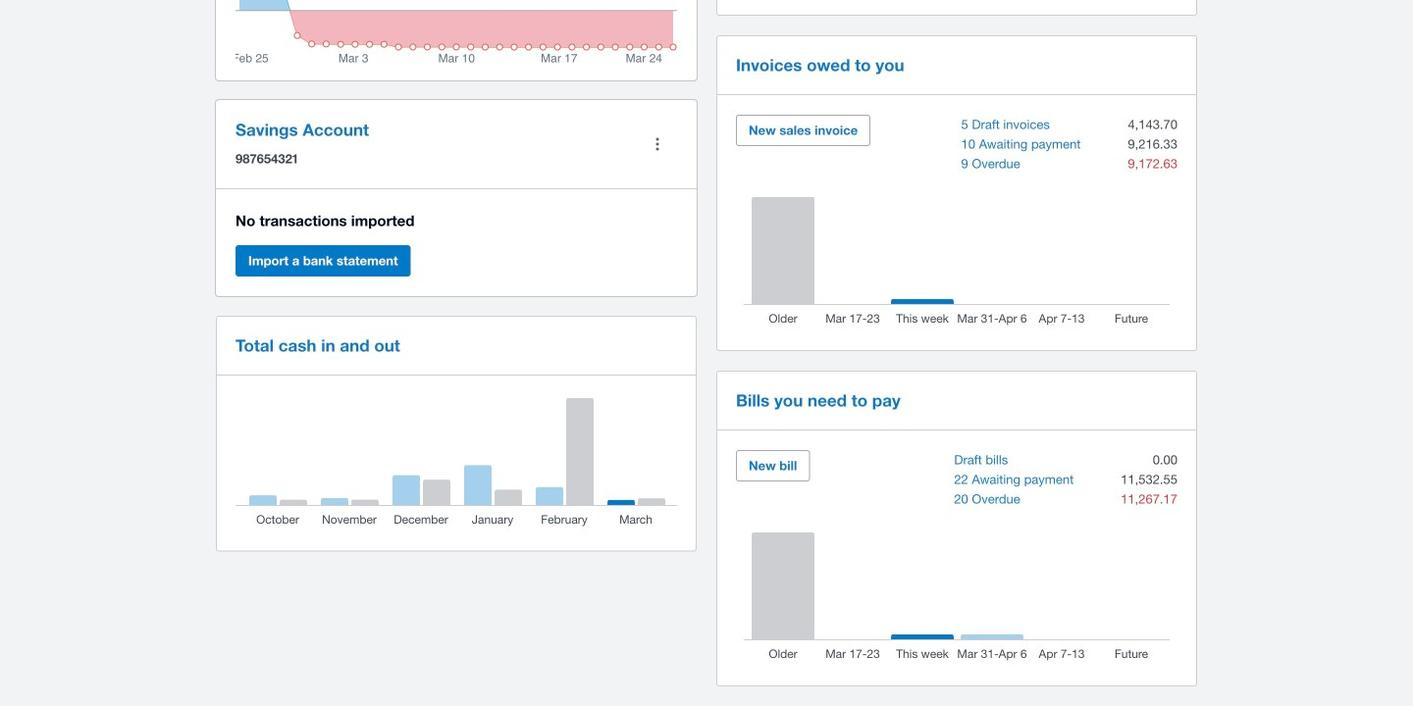 Task type: describe. For each thing, give the bounding box(es) containing it.
manage menu toggle image
[[638, 125, 677, 164]]



Task type: vqa. For each thing, say whether or not it's contained in the screenshot.
Manage menu toggle image
yes



